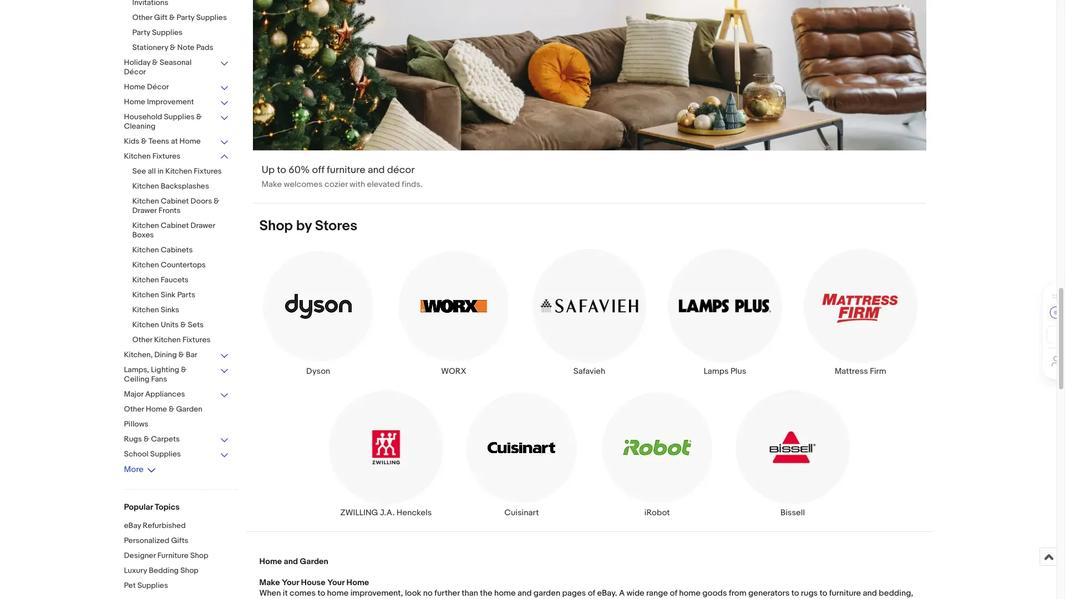 Task type: describe. For each thing, give the bounding box(es) containing it.
home up the when
[[259, 557, 282, 567]]

2 vertical spatial shop
[[180, 566, 199, 575]]

see all in kitchen fixtures link
[[132, 166, 229, 177]]

safavieh link
[[522, 249, 657, 377]]

to inside up to 60% off furniture and décor make welcomes cozier with elevated finds.
[[277, 164, 286, 176]]

holiday & seasonal décor home décor home improvement household supplies & cleaning kids & teens at home kitchen fixtures see all in kitchen fixtures kitchen backsplashes kitchen cabinet doors & drawer fronts kitchen cabinet drawer boxes kitchen cabinets kitchen countertops kitchen faucets kitchen sink parts kitchen sinks kitchen units & sets other kitchen fixtures kitchen, dining & bar lamps, lighting & ceiling fans major appliances other home & garden pillows rugs & carpets school supplies
[[124, 58, 222, 459]]

pads
[[196, 43, 213, 52]]

uniquely
[[616, 599, 648, 599]]

and inside up to 60% off furniture and décor make welcomes cozier with elevated finds.
[[368, 164, 385, 176]]

gifts
[[171, 536, 188, 545]]

and left garden
[[518, 588, 532, 599]]

kitchen backsplashes link
[[132, 181, 229, 192]]

all
[[148, 166, 156, 176]]

home right at
[[180, 137, 201, 146]]

in inside 'holiday & seasonal décor home décor home improvement household supplies & cleaning kids & teens at home kitchen fixtures see all in kitchen fixtures kitchen backsplashes kitchen cabinet doors & drawer fronts kitchen cabinet drawer boxes kitchen cabinets kitchen countertops kitchen faucets kitchen sink parts kitchen sinks kitchen units & sets other kitchen fixtures kitchen, dining & bar lamps, lighting & ceiling fans major appliances other home & garden pillows rugs & carpets school supplies'
[[158, 166, 164, 176]]

1 your from the left
[[536, 599, 552, 599]]

need
[[462, 599, 482, 599]]

boxes
[[132, 230, 154, 240]]

bissell
[[781, 508, 805, 519]]

off
[[312, 164, 325, 176]]

ceiling
[[124, 375, 149, 384]]

& right gift at left top
[[169, 13, 175, 22]]

other home & garden link
[[124, 405, 229, 415]]

kitchen countertops link
[[132, 260, 229, 271]]

find
[[388, 599, 402, 599]]

personalized gifts link
[[124, 536, 238, 547]]

& right kids
[[141, 137, 147, 146]]

to left make
[[578, 599, 585, 599]]

garden
[[534, 588, 561, 599]]

cuisinart link
[[454, 390, 590, 519]]

household
[[124, 112, 162, 122]]

cozier
[[325, 179, 348, 190]]

furniture inside up to 60% off furniture and décor make welcomes cozier with elevated finds.
[[327, 164, 366, 176]]

sets
[[188, 320, 204, 330]]

are
[[259, 599, 271, 599]]

just
[[273, 599, 287, 599]]

0 horizontal spatial party
[[132, 28, 150, 37]]

in inside make your house your home when it comes to home improvement, look no further than the home and garden pages of ebay. a wide range of home goods from generators to rugs to furniture and bedding, are just a mouse click away. you'll find everything you need in and around your home to make it uniquely your own.
[[483, 599, 490, 599]]

sinks
[[161, 305, 179, 315]]

mattress firm link
[[793, 249, 929, 377]]

supplies down home improvement 'dropdown button'
[[164, 112, 195, 122]]

bissell link
[[725, 390, 861, 519]]

appliances
[[145, 390, 185, 399]]

designer furniture shop link
[[124, 551, 238, 562]]

bedding,
[[879, 588, 913, 599]]

pillows link
[[124, 419, 229, 430]]

seasonal
[[160, 58, 192, 67]]

dyson
[[306, 366, 330, 377]]

rugs
[[801, 588, 818, 599]]

lamps plus link
[[657, 249, 793, 377]]

than
[[462, 588, 478, 599]]

kids & teens at home button
[[124, 137, 229, 147]]

home décor button
[[124, 82, 229, 93]]

ebay refurbished personalized gifts designer furniture shop luxury bedding shop pet supplies
[[124, 521, 208, 590]]

up
[[262, 164, 275, 176]]

note
[[177, 43, 195, 52]]

supplies inside ebay refurbished personalized gifts designer furniture shop luxury bedding shop pet supplies
[[137, 581, 168, 590]]

lighting
[[151, 365, 179, 375]]

household supplies & cleaning button
[[124, 112, 229, 132]]

rugs
[[124, 434, 142, 444]]

parts
[[177, 290, 195, 300]]

to left rugs
[[792, 588, 799, 599]]

and left around
[[492, 599, 506, 599]]

popular
[[124, 502, 153, 513]]

0 vertical spatial shop
[[259, 217, 293, 235]]

cleaning
[[124, 122, 155, 131]]

furniture inside make your house your home when it comes to home improvement, look no further than the home and garden pages of ebay. a wide range of home goods from generators to rugs to furniture and bedding, are just a mouse click away. you'll find everything you need in and around your home to make it uniquely your own.
[[829, 588, 861, 599]]

own.
[[668, 599, 686, 599]]

& down home improvement 'dropdown button'
[[196, 112, 202, 122]]

elevated
[[367, 179, 400, 190]]

doors
[[191, 196, 212, 206]]

lamps,
[[124, 365, 149, 375]]

& down kitchen, dining & bar dropdown button
[[181, 365, 187, 375]]

henckels
[[397, 508, 432, 519]]

2 vertical spatial fixtures
[[183, 335, 211, 345]]

major appliances button
[[124, 390, 229, 400]]

& left the sets
[[180, 320, 186, 330]]

party supplies link
[[132, 28, 229, 38]]

designer
[[124, 551, 156, 560]]

comes
[[290, 588, 316, 599]]

see
[[132, 166, 146, 176]]

fronts
[[159, 206, 181, 215]]

major
[[124, 390, 143, 399]]

& left bar
[[179, 350, 184, 360]]

kitchen sink parts link
[[132, 290, 229, 301]]

at
[[171, 137, 178, 146]]

kitchen cabinets link
[[132, 245, 229, 256]]

rugs & carpets button
[[124, 434, 229, 445]]

1 vertical spatial shop
[[190, 551, 208, 560]]

& down "major appliances" dropdown button
[[169, 405, 174, 414]]

j.a.
[[380, 508, 395, 519]]

other gift & party supplies link
[[132, 13, 229, 23]]

lamps plus
[[704, 366, 747, 377]]

kitchen cabinet doors & drawer fronts link
[[132, 196, 229, 216]]

home right the
[[494, 588, 516, 599]]

zwilling
[[340, 508, 378, 519]]

you
[[446, 599, 460, 599]]

none text field containing up to 60% off furniture and décor
[[253, 0, 926, 203]]

1 horizontal spatial garden
[[300, 557, 328, 567]]

luxury bedding shop link
[[124, 566, 238, 577]]

school
[[124, 449, 149, 459]]

1 vertical spatial other
[[132, 335, 152, 345]]

refurbished
[[143, 521, 186, 530]]

house
[[301, 578, 326, 588]]

up to 60% off furniture and décor make welcomes cozier with elevated finds.
[[262, 164, 423, 190]]

décor
[[387, 164, 415, 176]]

& right doors
[[214, 196, 219, 206]]

mattress firm
[[835, 366, 887, 377]]

and left bedding,
[[863, 588, 877, 599]]

kitchen cabinet drawer boxes link
[[132, 221, 229, 241]]

other kitchen fixtures link
[[132, 335, 229, 346]]



Task type: locate. For each thing, give the bounding box(es) containing it.
1 cabinet from the top
[[161, 196, 189, 206]]

0 horizontal spatial in
[[158, 166, 164, 176]]

0 vertical spatial party
[[177, 13, 195, 22]]

make inside make your house your home when it comes to home improvement, look no further than the home and garden pages of ebay. a wide range of home goods from generators to rugs to furniture and bedding, are just a mouse click away. you'll find everything you need in and around your home to make it uniquely your own.
[[259, 578, 280, 588]]

& right rugs
[[144, 434, 149, 444]]

supplies down bedding
[[137, 581, 168, 590]]

2 your from the left
[[650, 599, 666, 599]]

it
[[283, 588, 288, 599], [610, 599, 615, 599]]

1 horizontal spatial drawer
[[191, 221, 215, 230]]

furniture up cozier
[[327, 164, 366, 176]]

pet
[[124, 581, 136, 590]]

supplies up pads
[[196, 13, 227, 22]]

shop by stores
[[259, 217, 358, 235]]

welcomes
[[284, 179, 323, 190]]

2 your from the left
[[327, 578, 345, 588]]

range
[[646, 588, 668, 599]]

drawer
[[132, 206, 157, 215], [191, 221, 215, 230]]

1 horizontal spatial your
[[327, 578, 345, 588]]

faucets
[[161, 275, 189, 285]]

your left own.
[[650, 599, 666, 599]]

0 vertical spatial furniture
[[327, 164, 366, 176]]

fixtures
[[152, 151, 181, 161], [194, 166, 222, 176], [183, 335, 211, 345]]

wide
[[627, 588, 645, 599]]

0 horizontal spatial drawer
[[132, 206, 157, 215]]

1 vertical spatial fixtures
[[194, 166, 222, 176]]

improvement,
[[351, 588, 403, 599]]

kitchen fixtures button
[[124, 151, 229, 162]]

other up kitchen,
[[132, 335, 152, 345]]

other inside other gift & party supplies party supplies stationery & note pads
[[132, 13, 152, 22]]

make inside up to 60% off furniture and décor make welcomes cozier with elevated finds.
[[262, 179, 282, 190]]

the
[[480, 588, 493, 599]]

1 vertical spatial make
[[259, 578, 280, 588]]

garden up house
[[300, 557, 328, 567]]

home up away.
[[347, 578, 369, 588]]

cabinet down kitchen backsplashes "link"
[[161, 196, 189, 206]]

0 vertical spatial other
[[132, 13, 152, 22]]

1 horizontal spatial furniture
[[829, 588, 861, 599]]

your up click
[[327, 578, 345, 588]]

0 horizontal spatial furniture
[[327, 164, 366, 176]]

school supplies button
[[124, 449, 229, 460]]

in right need at left
[[483, 599, 490, 599]]

and
[[368, 164, 385, 176], [284, 557, 298, 567], [518, 588, 532, 599], [863, 588, 877, 599], [492, 599, 506, 599]]

bedding
[[149, 566, 179, 575]]

party up stationery
[[132, 28, 150, 37]]

garden inside 'holiday & seasonal décor home décor home improvement household supplies & cleaning kids & teens at home kitchen fixtures see all in kitchen fixtures kitchen backsplashes kitchen cabinet doors & drawer fronts kitchen cabinet drawer boxes kitchen cabinets kitchen countertops kitchen faucets kitchen sink parts kitchen sinks kitchen units & sets other kitchen fixtures kitchen, dining & bar lamps, lighting & ceiling fans major appliances other home & garden pillows rugs & carpets school supplies'
[[176, 405, 203, 414]]

popular topics
[[124, 502, 180, 513]]

1 vertical spatial party
[[132, 28, 150, 37]]

home left goods
[[679, 588, 701, 599]]

& left note
[[170, 43, 176, 52]]

your up a
[[282, 578, 299, 588]]

& down stationery
[[152, 58, 158, 67]]

0 vertical spatial fixtures
[[152, 151, 181, 161]]

to right up at the left top of the page
[[277, 164, 286, 176]]

0 horizontal spatial of
[[588, 588, 595, 599]]

décor up "improvement"
[[147, 82, 169, 92]]

kitchen units & sets link
[[132, 320, 229, 331]]

a
[[289, 599, 293, 599]]

1 your from the left
[[282, 578, 299, 588]]

0 horizontal spatial décor
[[124, 67, 146, 77]]

furniture
[[327, 164, 366, 176], [829, 588, 861, 599]]

1 horizontal spatial it
[[610, 599, 615, 599]]

fixtures down teens
[[152, 151, 181, 161]]

plus
[[731, 366, 747, 377]]

0 horizontal spatial your
[[282, 578, 299, 588]]

1 vertical spatial décor
[[147, 82, 169, 92]]

pillows
[[124, 419, 149, 429]]

dining
[[154, 350, 177, 360]]

1 horizontal spatial party
[[177, 13, 195, 22]]

from
[[729, 588, 747, 599]]

0 vertical spatial in
[[158, 166, 164, 176]]

holiday & seasonal décor button
[[124, 58, 229, 78]]

supplies
[[196, 13, 227, 22], [152, 28, 183, 37], [164, 112, 195, 122], [150, 449, 181, 459], [137, 581, 168, 590]]

drawer up boxes
[[132, 206, 157, 215]]

kitchen faucets link
[[132, 275, 229, 286]]

1 of from the left
[[588, 588, 595, 599]]

of left ebay.
[[588, 588, 595, 599]]

shop down personalized gifts link
[[190, 551, 208, 560]]

1 horizontal spatial décor
[[147, 82, 169, 92]]

mattress
[[835, 366, 868, 377]]

furniture right rugs
[[829, 588, 861, 599]]

garden down "major appliances" dropdown button
[[176, 405, 203, 414]]

make down up at the left top of the page
[[262, 179, 282, 190]]

1 horizontal spatial your
[[650, 599, 666, 599]]

fixtures up backsplashes
[[194, 166, 222, 176]]

topics
[[155, 502, 180, 513]]

2 cabinet from the top
[[161, 221, 189, 230]]

and up comes
[[284, 557, 298, 567]]

0 horizontal spatial your
[[536, 599, 552, 599]]

teens
[[149, 137, 169, 146]]

1 vertical spatial garden
[[300, 557, 328, 567]]

other left gift at left top
[[132, 13, 152, 22]]

1 vertical spatial cabinet
[[161, 221, 189, 230]]

pages
[[562, 588, 586, 599]]

make
[[262, 179, 282, 190], [259, 578, 280, 588]]

stationery
[[132, 43, 168, 52]]

click
[[323, 599, 341, 599]]

home up household
[[124, 97, 145, 107]]

home
[[327, 588, 349, 599], [494, 588, 516, 599], [679, 588, 701, 599], [554, 599, 576, 599]]

in right all
[[158, 166, 164, 176]]

cabinet down fronts
[[161, 221, 189, 230]]

pet supplies link
[[124, 581, 238, 592]]

décor
[[124, 67, 146, 77], [147, 82, 169, 92]]

2 of from the left
[[670, 588, 677, 599]]

drawer down doors
[[191, 221, 215, 230]]

make up are
[[259, 578, 280, 588]]

0 vertical spatial décor
[[124, 67, 146, 77]]

0 vertical spatial make
[[262, 179, 282, 190]]

by
[[296, 217, 312, 235]]

supplies down gift at left top
[[152, 28, 183, 37]]

1 vertical spatial furniture
[[829, 588, 861, 599]]

firm
[[870, 366, 887, 377]]

garden
[[176, 405, 203, 414], [300, 557, 328, 567]]

worx
[[441, 366, 467, 377]]

with
[[350, 179, 365, 190]]

home down holiday
[[124, 82, 145, 92]]

generators
[[749, 588, 790, 599]]

None text field
[[253, 0, 926, 203]]

shop left by
[[259, 217, 293, 235]]

ebay
[[124, 521, 141, 530]]

further
[[435, 588, 460, 599]]

home right house
[[327, 588, 349, 599]]

more button
[[124, 464, 156, 475]]

gift
[[154, 13, 168, 22]]

1 vertical spatial in
[[483, 599, 490, 599]]

home left make
[[554, 599, 576, 599]]

2 vertical spatial other
[[124, 405, 144, 414]]

when
[[259, 588, 281, 599]]

1 horizontal spatial in
[[483, 599, 490, 599]]

bar
[[186, 350, 198, 360]]

a
[[619, 588, 625, 599]]

0 vertical spatial drawer
[[132, 206, 157, 215]]

of right range
[[670, 588, 677, 599]]

personalized
[[124, 536, 169, 545]]

in
[[158, 166, 164, 176], [483, 599, 490, 599]]

other down major
[[124, 405, 144, 414]]

0 horizontal spatial garden
[[176, 405, 203, 414]]

no
[[423, 588, 433, 599]]

luxury
[[124, 566, 147, 575]]

lamps, lighting & ceiling fans button
[[124, 365, 229, 385]]

improvement
[[147, 97, 194, 107]]

to right rugs
[[820, 588, 828, 599]]

your
[[536, 599, 552, 599], [650, 599, 666, 599]]

party up party supplies link
[[177, 13, 195, 22]]

look
[[405, 588, 421, 599]]

finds.
[[402, 179, 423, 190]]

fixtures down the sets
[[183, 335, 211, 345]]

safavieh
[[574, 366, 605, 377]]

0 horizontal spatial it
[[283, 588, 288, 599]]

your right around
[[536, 599, 552, 599]]

around
[[508, 599, 534, 599]]

home inside make your house your home when it comes to home improvement, look no further than the home and garden pages of ebay. a wide range of home goods from generators to rugs to furniture and bedding, are just a mouse click away. you'll find everything you need in and around your home to make it uniquely your own.
[[347, 578, 369, 588]]

to right comes
[[318, 588, 325, 599]]

0 vertical spatial cabinet
[[161, 196, 189, 206]]

1 vertical spatial drawer
[[191, 221, 215, 230]]

carpets
[[151, 434, 180, 444]]

backsplashes
[[161, 181, 209, 191]]

lamps
[[704, 366, 729, 377]]

ebay.
[[597, 588, 617, 599]]

to
[[277, 164, 286, 176], [318, 588, 325, 599], [792, 588, 799, 599], [820, 588, 828, 599], [578, 599, 585, 599]]

other gift & party supplies party supplies stationery & note pads
[[132, 13, 227, 52]]

home down "appliances"
[[146, 405, 167, 414]]

dyson link
[[251, 249, 386, 377]]

1 horizontal spatial of
[[670, 588, 677, 599]]

supplies down carpets in the left bottom of the page
[[150, 449, 181, 459]]

kitchen, dining & bar button
[[124, 350, 229, 361]]

shop down the designer furniture shop link
[[180, 566, 199, 575]]

0 vertical spatial garden
[[176, 405, 203, 414]]

you'll
[[365, 599, 386, 599]]

décor down stationery
[[124, 67, 146, 77]]

and up elevated
[[368, 164, 385, 176]]



Task type: vqa. For each thing, say whether or not it's contained in the screenshot.
shipping in $53.99 Was: $59.61 Free shipping Only 1 left!
no



